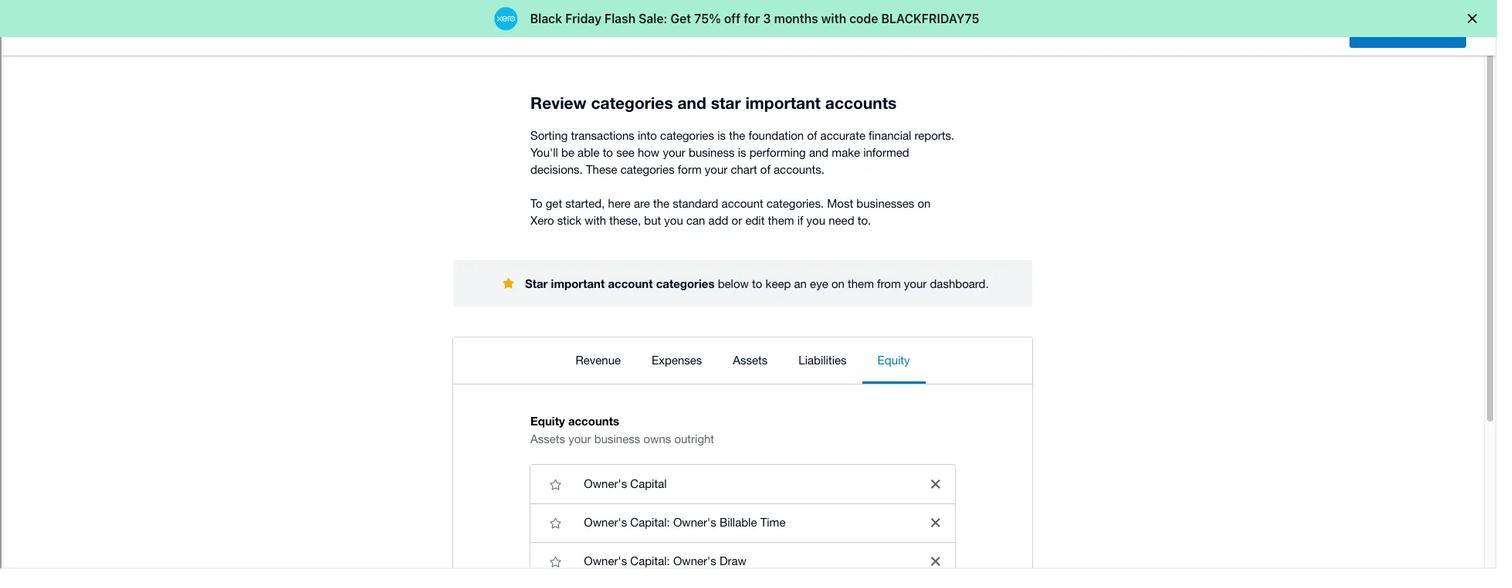 Task type: describe. For each thing, give the bounding box(es) containing it.
a
[[883, 13, 889, 25]]

get
[[437, 487, 459, 503]]

choose
[[844, 13, 881, 25]]

this
[[424, 263, 445, 278]]

cash
[[579, 487, 609, 503]]

(2:06)
[[641, 374, 671, 388]]

get inside use this dashboard to get an instant overview of how your business is tracking.
[[531, 263, 550, 278]]

features inside you have 18 days left in your trial, which includes all features
[[789, 13, 825, 25]]

set
[[446, 513, 462, 525]]

all
[[777, 13, 786, 25]]

red button
[[0, 39, 70, 85]]

1 draft invoice awaiting payment
[[983, 533, 1063, 560]]

close image
[[1461, 141, 1485, 166]]

1 svg image from the left
[[1308, 56, 1320, 68]]

of inside use this dashboard to get an instant overview of how your business is tracking.
[[670, 263, 682, 278]]

new sales invoice
[[782, 538, 868, 550]]

watch an overview of the main features (2:06) button
[[420, 374, 671, 388]]

2 vertical spatial your
[[548, 487, 575, 503]]

how
[[685, 263, 710, 278]]

over
[[516, 487, 544, 503]]

use this dashboard to get an instant overview of how your business is tracking.
[[398, 263, 710, 300]]

banking preview line graph image
[[378, 556, 726, 569]]

have
[[572, 13, 594, 25]]

overview inside use this dashboard to get an instant overview of how your business is tracking.
[[614, 263, 666, 278]]

get visibility over your cash flow
[[437, 487, 639, 503]]

choose a plan to buy
[[844, 13, 945, 25]]

the
[[542, 374, 559, 388]]

you
[[553, 13, 569, 25]]

awaiting
[[983, 549, 1021, 560]]

business
[[427, 284, 479, 300]]

invoice for sales
[[834, 538, 868, 550]]

ts
[[1467, 54, 1482, 68]]

to for you have
[[915, 13, 925, 25]]

days
[[610, 13, 633, 25]]

includes
[[736, 13, 774, 25]]

0 vertical spatial get
[[537, 189, 594, 233]]

18
[[596, 13, 608, 25]]

ts banner
[[0, 0, 1498, 85]]

recommended icon image
[[656, 485, 726, 500]]

draft
[[991, 533, 1013, 545]]

set
[[604, 189, 659, 233]]

your inside use this dashboard to get an instant overview of how your business is tracking.
[[398, 284, 424, 300]]

set up now button
[[437, 506, 527, 531]]



Task type: vqa. For each thing, say whether or not it's contained in the screenshot.
of inside the Use this dashboard to get an instant overview of how your business is tracking.
yes



Task type: locate. For each thing, give the bounding box(es) containing it.
set up now
[[446, 513, 500, 525]]

dialog
[[0, 0, 1498, 37]]

trial,
[[685, 13, 704, 25]]

1 vertical spatial features
[[593, 374, 638, 388]]

1 vertical spatial your
[[398, 284, 424, 300]]

get up the tracking.
[[531, 263, 550, 278]]

0 vertical spatial your
[[663, 13, 682, 25]]

get
[[537, 189, 594, 233], [531, 263, 550, 278]]

0 horizontal spatial overview
[[475, 374, 524, 388]]

1 horizontal spatial overview
[[614, 263, 666, 278]]

up inside button
[[465, 513, 477, 525]]

let's
[[455, 189, 527, 233]]

0 vertical spatial an
[[553, 263, 568, 278]]

invoice inside "new sales invoice" button
[[834, 538, 868, 550]]

1 vertical spatial of
[[527, 374, 538, 388]]

1
[[983, 533, 988, 545]]

get up instant
[[537, 189, 594, 233]]

invoice for draft
[[1016, 533, 1047, 545]]

2 svg image from the left
[[1349, 56, 1359, 68]]

hi, let's get set up
[[398, 189, 714, 233]]

up
[[669, 189, 714, 233], [465, 513, 477, 525]]

new
[[782, 538, 803, 550]]

payment
[[1024, 549, 1063, 560]]

to inside ts banner
[[915, 13, 925, 25]]

your
[[663, 13, 682, 25], [398, 284, 424, 300], [548, 487, 575, 503]]

2 horizontal spatial svg image
[[1388, 56, 1400, 68]]

invoice
[[1016, 533, 1047, 545], [834, 538, 868, 550]]

now
[[480, 513, 500, 525]]

1 draft invoice link
[[983, 533, 1047, 545]]

svg image
[[1427, 54, 1442, 70]]

0 horizontal spatial an
[[458, 374, 472, 388]]

to inside use this dashboard to get an instant overview of how your business is tracking.
[[516, 263, 527, 278]]

invoice inside 1 draft invoice awaiting payment
[[1016, 533, 1047, 545]]

0 vertical spatial overview
[[614, 263, 666, 278]]

main
[[562, 374, 589, 388]]

0 vertical spatial to
[[915, 13, 925, 25]]

to left buy
[[915, 13, 925, 25]]

awaiting payment link
[[983, 549, 1063, 560]]

1 vertical spatial up
[[465, 513, 477, 525]]

red
[[20, 55, 41, 68]]

of
[[670, 263, 682, 278], [527, 374, 538, 388]]

1 vertical spatial overview
[[475, 374, 524, 388]]

svg image
[[1308, 56, 1320, 68], [1349, 56, 1359, 68], [1388, 56, 1400, 68]]

dashboard
[[449, 263, 512, 278]]

instant
[[571, 263, 611, 278]]

1 horizontal spatial your
[[548, 487, 575, 503]]

features right all
[[789, 13, 825, 25]]

overview
[[614, 263, 666, 278], [475, 374, 524, 388]]

1 horizontal spatial an
[[553, 263, 568, 278]]

flow
[[613, 487, 639, 503]]

to up the tracking.
[[516, 263, 527, 278]]

1 horizontal spatial of
[[670, 263, 682, 278]]

0 horizontal spatial svg image
[[1308, 56, 1320, 68]]

of left the how
[[670, 263, 682, 278]]

0 horizontal spatial your
[[398, 284, 424, 300]]

tracking.
[[496, 284, 547, 300]]

to
[[915, 13, 925, 25], [516, 263, 527, 278]]

your right over
[[548, 487, 575, 503]]

of left the in the left of the page
[[527, 374, 538, 388]]

an right 'watch'
[[458, 374, 472, 388]]

which
[[707, 13, 734, 25]]

1 vertical spatial get
[[531, 263, 550, 278]]

to for hi, let's get set up
[[516, 263, 527, 278]]

0 horizontal spatial up
[[465, 513, 477, 525]]

an inside use this dashboard to get an instant overview of how your business is tracking.
[[553, 263, 568, 278]]

1 vertical spatial an
[[458, 374, 472, 388]]

an
[[553, 263, 568, 278], [458, 374, 472, 388]]

3 svg image from the left
[[1388, 56, 1400, 68]]

overview right instant
[[614, 263, 666, 278]]

invoice right the sales in the right of the page
[[834, 538, 868, 550]]

plan
[[892, 13, 912, 25]]

1 horizontal spatial svg image
[[1349, 56, 1359, 68]]

visibility
[[463, 487, 513, 503]]

0 horizontal spatial of
[[527, 374, 538, 388]]

your down 'use'
[[398, 284, 424, 300]]

1 horizontal spatial up
[[669, 189, 714, 233]]

overview left the in the left of the page
[[475, 374, 524, 388]]

your right in
[[663, 13, 682, 25]]

0 horizontal spatial features
[[593, 374, 638, 388]]

new sales invoice button
[[772, 532, 878, 557]]

1 vertical spatial to
[[516, 263, 527, 278]]

buy
[[928, 13, 945, 25]]

features
[[789, 13, 825, 25], [593, 374, 638, 388]]

watch
[[420, 374, 455, 388]]

1 horizontal spatial to
[[915, 13, 925, 25]]

left
[[636, 13, 649, 25]]

you have 18 days left in your trial, which includes all features
[[553, 13, 825, 25]]

hi,
[[398, 189, 445, 233]]

an left instant
[[553, 263, 568, 278]]

0 vertical spatial up
[[669, 189, 714, 233]]

sales
[[806, 538, 831, 550]]

1 horizontal spatial features
[[789, 13, 825, 25]]

2 horizontal spatial your
[[663, 13, 682, 25]]

0 horizontal spatial invoice
[[834, 538, 868, 550]]

watch an overview of the main features (2:06)
[[420, 374, 671, 388]]

0 vertical spatial of
[[670, 263, 682, 278]]

1 horizontal spatial invoice
[[1016, 533, 1047, 545]]

features right main
[[593, 374, 638, 388]]

in
[[652, 13, 660, 25]]

your inside you have 18 days left in your trial, which includes all features
[[663, 13, 682, 25]]

0 horizontal spatial to
[[516, 263, 527, 278]]

ts button
[[1459, 39, 1498, 85]]

use
[[398, 263, 421, 278]]

cartoon office workers image
[[755, 171, 1111, 407]]

is
[[483, 284, 492, 300]]

invoice up awaiting payment link
[[1016, 533, 1047, 545]]

0 vertical spatial features
[[789, 13, 825, 25]]



